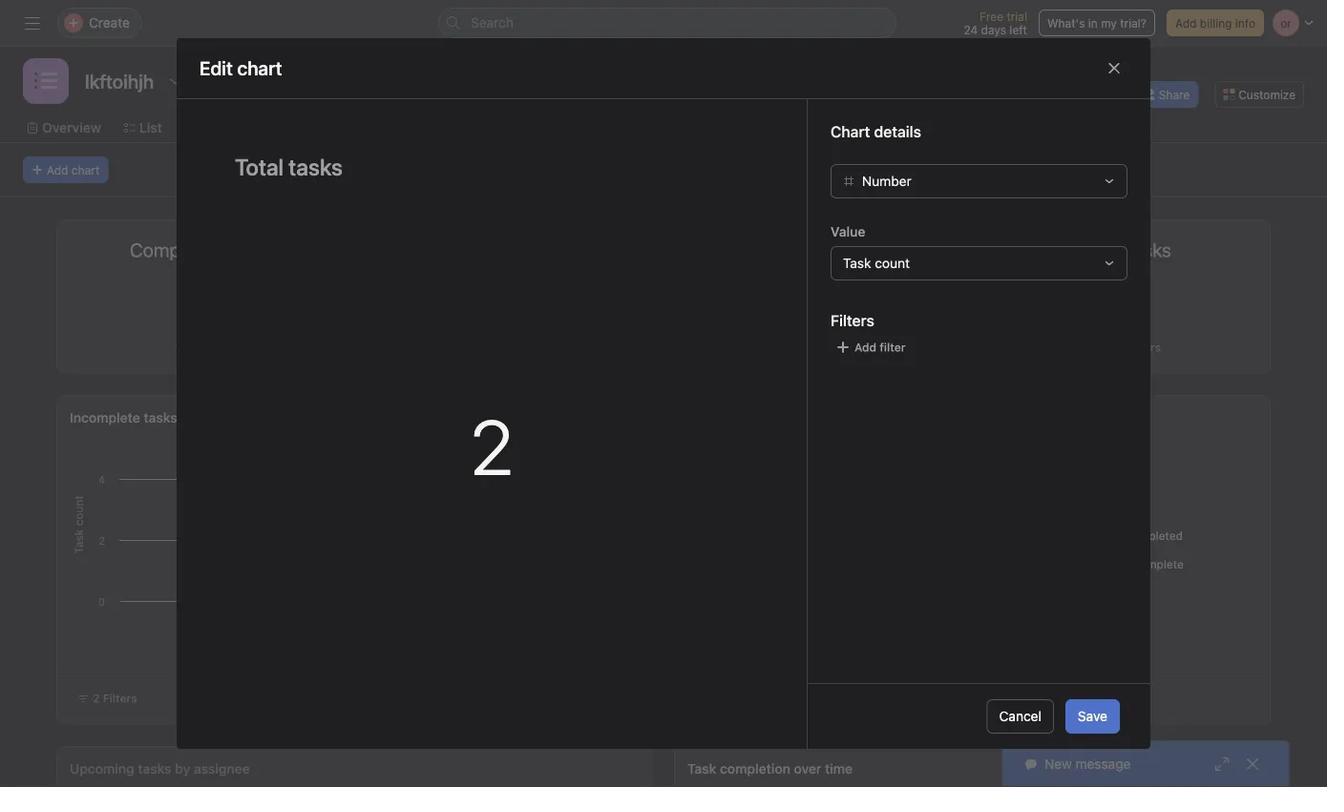 Task type: vqa. For each thing, say whether or not it's contained in the screenshot.
Task associated with Task count
yes



Task type: describe. For each thing, give the bounding box(es) containing it.
edit chart
[[200, 57, 282, 79]]

no filters button
[[1088, 338, 1166, 357]]

no filters
[[1108, 341, 1161, 354]]

by assignee
[[175, 762, 250, 777]]

no
[[1108, 341, 1124, 354]]

1 vertical spatial close image
[[1245, 757, 1261, 773]]

by section
[[181, 410, 246, 426]]

share
[[1159, 88, 1190, 101]]

completion
[[720, 762, 791, 777]]

by
[[759, 410, 775, 426]]

filters for 2 filters
[[103, 692, 137, 706]]

filter
[[880, 341, 906, 354]]

chart
[[71, 163, 100, 177]]

0 vertical spatial 2 button
[[1114, 274, 1140, 328]]

completion status
[[778, 410, 891, 426]]

number button
[[831, 164, 1128, 199]]

total
[[688, 410, 719, 426]]

add billing info button
[[1167, 10, 1265, 36]]

task for task count
[[843, 255, 871, 271]]

search
[[471, 15, 514, 31]]

task completion over time
[[688, 762, 853, 777]]

1 filter
[[807, 341, 844, 354]]

2 for the top 2 button
[[1114, 274, 1140, 328]]

overview
[[42, 120, 101, 136]]

upcoming
[[70, 762, 134, 777]]

tasks for by section
[[144, 410, 177, 426]]

task count button
[[831, 246, 1128, 281]]

0 horizontal spatial 2 button
[[470, 401, 513, 491]]

add to starred image
[[195, 74, 210, 89]]

0
[[804, 274, 832, 328]]

add for add chart
[[47, 163, 68, 177]]

add for add filter
[[855, 341, 877, 354]]

cancel button
[[987, 700, 1054, 734]]

2 filters
[[93, 692, 137, 706]]

2 for 2 filters
[[93, 692, 100, 706]]

filters for no filters
[[1127, 341, 1161, 354]]

task for task completion over time
[[688, 762, 717, 777]]

count
[[875, 255, 910, 271]]

list
[[139, 120, 162, 136]]

new message
[[1045, 757, 1131, 773]]

tasks for by assignee
[[138, 762, 171, 777]]

cancel
[[1000, 709, 1042, 725]]

add chart button
[[23, 157, 108, 183]]

total tasks by completion status
[[688, 410, 891, 426]]

over time
[[794, 762, 853, 777]]

0 button
[[804, 274, 832, 328]]

files link
[[777, 117, 821, 138]]

files
[[792, 120, 821, 136]]

completed tasks
[[130, 239, 271, 261]]

expand new message image
[[1215, 757, 1230, 773]]

value
[[831, 224, 866, 240]]

tasks for by
[[722, 410, 756, 426]]

left
[[1010, 23, 1028, 36]]

upcoming tasks by assignee
[[70, 762, 250, 777]]

list image
[[34, 70, 57, 93]]

incomplete for incomplete
[[1124, 558, 1184, 572]]

task count
[[843, 255, 910, 271]]



Task type: locate. For each thing, give the bounding box(es) containing it.
close image right expand new message image
[[1245, 757, 1261, 773]]

task
[[843, 255, 871, 271], [688, 762, 717, 777]]

my
[[1101, 16, 1117, 30]]

0 horizontal spatial task
[[688, 762, 717, 777]]

in
[[1089, 16, 1098, 30]]

search list box
[[438, 8, 897, 38]]

billing
[[1200, 16, 1233, 30]]

0 vertical spatial 2
[[1114, 274, 1140, 328]]

0 vertical spatial filters
[[831, 312, 875, 330]]

incomplete
[[70, 410, 140, 426], [1124, 558, 1184, 572]]

2 horizontal spatial filters
[[1127, 341, 1161, 354]]

add
[[1176, 16, 1197, 30], [47, 163, 68, 177], [855, 341, 877, 354]]

0 vertical spatial add
[[1176, 16, 1197, 30]]

filter
[[816, 341, 844, 354]]

1 vertical spatial 2
[[470, 401, 513, 491]]

or
[[1053, 88, 1064, 101]]

1 horizontal spatial incomplete
[[1124, 558, 1184, 572]]

add left filter
[[855, 341, 877, 354]]

add left chart
[[47, 163, 68, 177]]

1 vertical spatial 2 button
[[470, 401, 513, 491]]

add left billing
[[1176, 16, 1197, 30]]

24
[[964, 23, 978, 36]]

what's in my trial? button
[[1039, 10, 1156, 36]]

filters inside 2 filters button
[[103, 692, 137, 706]]

1 horizontal spatial filters
[[831, 312, 875, 330]]

add filter button
[[831, 334, 911, 361]]

task inside dropdown button
[[843, 255, 871, 271]]

1 horizontal spatial 2
[[470, 401, 513, 491]]

1 horizontal spatial close image
[[1245, 757, 1261, 773]]

1 vertical spatial add
[[47, 163, 68, 177]]

add for add billing info
[[1176, 16, 1197, 30]]

trial
[[1007, 10, 1028, 23]]

add billing info
[[1176, 16, 1256, 30]]

tasks right upcoming
[[138, 762, 171, 777]]

close image
[[1107, 61, 1122, 76], [1245, 757, 1261, 773]]

add inside dropdown button
[[855, 341, 877, 354]]

close image down my
[[1107, 61, 1122, 76]]

search button
[[438, 8, 897, 38]]

incomplete tasks by section
[[70, 410, 246, 426]]

2
[[1114, 274, 1140, 328], [470, 401, 513, 491], [93, 692, 100, 706]]

free trial 24 days left
[[964, 10, 1028, 36]]

filters inside no filters button
[[1127, 341, 1161, 354]]

add filter
[[855, 341, 906, 354]]

chart details
[[831, 123, 922, 141]]

1 horizontal spatial 2 button
[[1114, 274, 1140, 328]]

overdue tasks
[[758, 239, 878, 261]]

tasks left by
[[722, 410, 756, 426]]

filters up add filter dropdown button
[[831, 312, 875, 330]]

0 horizontal spatial 2
[[93, 692, 100, 706]]

1 vertical spatial incomplete
[[1124, 558, 1184, 572]]

1 vertical spatial task
[[688, 762, 717, 777]]

number
[[862, 173, 912, 189]]

filters up upcoming
[[103, 692, 137, 706]]

trial?
[[1121, 16, 1147, 30]]

or button
[[1047, 83, 1070, 106]]

filters right the no
[[1127, 341, 1161, 354]]

what's in my trial?
[[1048, 16, 1147, 30]]

save button
[[1066, 700, 1120, 734]]

0 vertical spatial close image
[[1107, 61, 1122, 76]]

total tasks
[[1083, 239, 1172, 261]]

2 horizontal spatial 2
[[1114, 274, 1140, 328]]

0 horizontal spatial filters
[[103, 692, 137, 706]]

info
[[1236, 16, 1256, 30]]

None text field
[[80, 64, 159, 98]]

2 vertical spatial add
[[855, 341, 877, 354]]

overview link
[[27, 117, 101, 138]]

task down value
[[843, 255, 871, 271]]

incomplete for incomplete tasks by section
[[70, 410, 140, 426]]

2 horizontal spatial add
[[1176, 16, 1197, 30]]

list link
[[124, 117, 162, 138]]

2 vertical spatial filters
[[103, 692, 137, 706]]

0 horizontal spatial close image
[[1107, 61, 1122, 76]]

Total tasks text field
[[223, 145, 761, 189]]

1 horizontal spatial add
[[855, 341, 877, 354]]

task left completion
[[688, 762, 717, 777]]

what's
[[1048, 16, 1085, 30]]

2 for 2 button to the left
[[470, 401, 513, 491]]

free
[[980, 10, 1004, 23]]

save
[[1078, 709, 1108, 725]]

2 button
[[1114, 274, 1140, 328], [470, 401, 513, 491]]

completed
[[1124, 530, 1183, 543]]

2 vertical spatial 2
[[93, 692, 100, 706]]

2 filters button
[[69, 686, 146, 712]]

0 vertical spatial incomplete
[[70, 410, 140, 426]]

0 vertical spatial task
[[843, 255, 871, 271]]

0 horizontal spatial add
[[47, 163, 68, 177]]

tasks
[[144, 410, 177, 426], [722, 410, 756, 426], [138, 762, 171, 777]]

days
[[981, 23, 1007, 36]]

share button
[[1135, 81, 1199, 108]]

1 horizontal spatial task
[[843, 255, 871, 271]]

tasks left by section
[[144, 410, 177, 426]]

filters
[[831, 312, 875, 330], [1127, 341, 1161, 354], [103, 692, 137, 706]]

1 filter button
[[787, 338, 849, 357]]

2 inside 2 filters button
[[93, 692, 100, 706]]

1 vertical spatial filters
[[1127, 341, 1161, 354]]

0 horizontal spatial incomplete
[[70, 410, 140, 426]]

1
[[807, 341, 813, 354]]

add chart
[[47, 163, 100, 177]]



